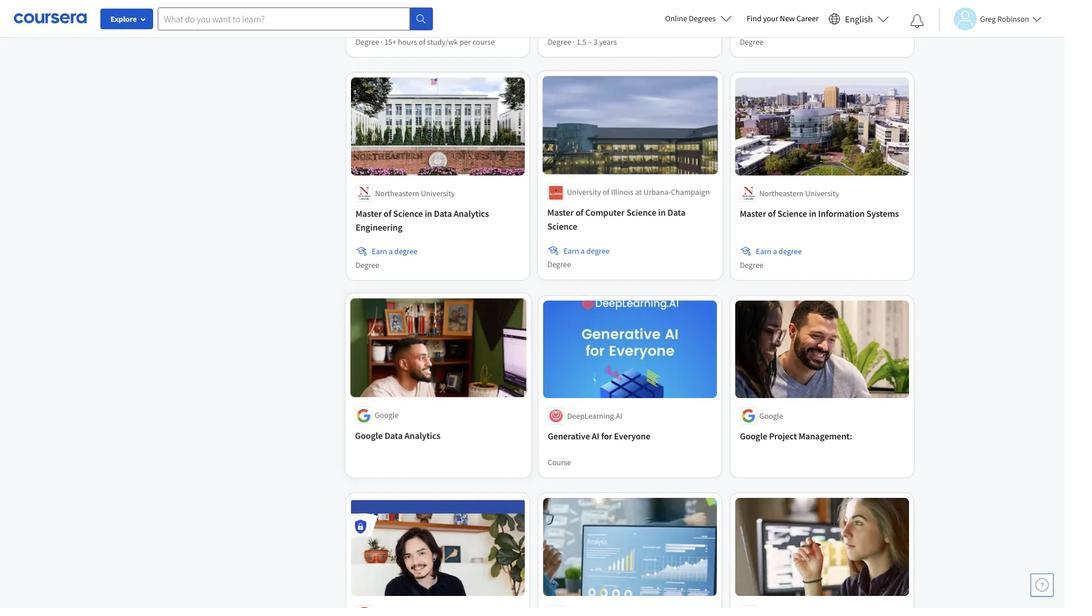 Task type: describe. For each thing, give the bounding box(es) containing it.
google data analytics link
[[354, 428, 523, 443]]

1 university from the left
[[567, 188, 601, 198]]

· for 15+
[[381, 37, 383, 47]]

master of computer science in data science
[[548, 208, 685, 233]]

degree for master of science in data analytics engineering
[[394, 246, 417, 256]]

new
[[780, 13, 795, 24]]

study/wk
[[427, 37, 458, 47]]

degree for master of computer science in data science
[[587, 246, 610, 256]]

engineering
[[356, 221, 402, 233]]

–
[[588, 37, 592, 47]]

of for master of science in information systems
[[768, 208, 776, 219]]

in for master of science in data analytics engineering
[[425, 208, 432, 219]]

greg robinson button
[[939, 7, 1042, 30]]

university for master of science in data analytics engineering
[[421, 188, 455, 198]]

course
[[548, 458, 571, 468]]

google inside google project management: link
[[740, 431, 767, 442]]

· for 1.5
[[573, 37, 575, 47]]

computer
[[585, 208, 625, 219]]

degree · 1.5 – 3 years
[[548, 37, 617, 47]]

find your new career
[[747, 13, 819, 24]]

master of science in data analytics engineering
[[356, 208, 489, 233]]

earn a degree for master of science in data analytics engineering
[[372, 246, 417, 256]]

3
[[594, 37, 598, 47]]

greg
[[981, 13, 996, 24]]

online degrees button
[[656, 6, 741, 31]]

project
[[769, 431, 797, 442]]

ai
[[592, 431, 599, 442]]

at
[[635, 188, 642, 198]]

generative
[[548, 431, 590, 442]]

illinois
[[611, 188, 633, 198]]

master for engineering
[[356, 208, 382, 219]]

1 vertical spatial analytics
[[404, 430, 441, 441]]

earn for master of computer science in data science
[[564, 246, 579, 256]]

coursera image
[[14, 9, 87, 28]]

google data analytics
[[354, 430, 441, 441]]

master of computer science in data science link
[[548, 206, 713, 234]]

northeastern for information
[[760, 188, 804, 198]]

in for master of science in information systems
[[809, 208, 817, 219]]

0 horizontal spatial data
[[384, 430, 403, 441]]

urbana-
[[643, 188, 670, 198]]

data inside master of computer science in data science
[[667, 208, 685, 219]]

career
[[797, 13, 819, 24]]

15+
[[384, 37, 396, 47]]

information
[[818, 208, 865, 219]]



Task type: vqa. For each thing, say whether or not it's contained in the screenshot.
Champaign
yes



Task type: locate. For each thing, give the bounding box(es) containing it.
explore
[[110, 14, 137, 24]]

a
[[389, 23, 393, 33], [773, 23, 777, 33], [581, 246, 585, 256], [389, 246, 393, 256], [773, 246, 777, 256]]

analytics
[[454, 208, 489, 219], [404, 430, 441, 441]]

master inside master of science in data analytics engineering
[[356, 208, 382, 219]]

0 vertical spatial analytics
[[454, 208, 489, 219]]

google
[[374, 410, 399, 420], [760, 411, 783, 421], [354, 430, 382, 441], [740, 431, 767, 442]]

2 horizontal spatial in
[[809, 208, 817, 219]]

google inside 'google data analytics' link
[[354, 430, 382, 441]]

2 northeastern university from the left
[[760, 188, 839, 198]]

science inside master of science in data analytics engineering
[[393, 208, 423, 219]]

earn for master of science in data analytics engineering
[[372, 246, 387, 256]]

of for master of computer science in data science
[[576, 208, 584, 219]]

university
[[567, 188, 601, 198], [421, 188, 455, 198], [805, 188, 839, 198]]

earn
[[372, 23, 387, 33], [756, 23, 772, 33], [564, 246, 579, 256], [372, 246, 387, 256], [756, 246, 772, 256]]

of
[[419, 37, 425, 47], [603, 188, 609, 198], [576, 208, 584, 219], [384, 208, 391, 219], [768, 208, 776, 219]]

master of science in information systems link
[[740, 206, 905, 220]]

greg robinson
[[981, 13, 1030, 24]]

northeastern university for information
[[760, 188, 839, 198]]

in inside 'link'
[[809, 208, 817, 219]]

in inside master of science in data analytics engineering
[[425, 208, 432, 219]]

0 horizontal spatial master
[[356, 208, 382, 219]]

university for master of science in information systems
[[805, 188, 839, 198]]

2 master from the left
[[356, 208, 382, 219]]

of inside master of computer science in data science
[[576, 208, 584, 219]]

2 horizontal spatial university
[[805, 188, 839, 198]]

1 horizontal spatial in
[[658, 208, 665, 219]]

1 horizontal spatial ·
[[573, 37, 575, 47]]

data
[[667, 208, 685, 219], [434, 208, 452, 219], [384, 430, 403, 441]]

analytics inside master of science in data analytics engineering
[[454, 208, 489, 219]]

show notifications image
[[911, 14, 925, 28]]

earn for master of science in information systems
[[756, 246, 772, 256]]

generative ai for everyone
[[548, 431, 651, 442]]

university up master of science in information systems 'link'
[[805, 188, 839, 198]]

2 university from the left
[[421, 188, 455, 198]]

northeastern university up master of science in data analytics engineering
[[375, 188, 455, 198]]

· left 1.5
[[573, 37, 575, 47]]

science
[[626, 208, 656, 219], [393, 208, 423, 219], [778, 208, 807, 219], [548, 221, 578, 233]]

1 in from the left
[[658, 208, 665, 219]]

degree for master of science in information systems
[[779, 246, 802, 256]]

earn a degree
[[372, 23, 417, 33], [756, 23, 802, 33], [564, 246, 610, 256], [372, 246, 417, 256], [756, 246, 802, 256]]

degree · 15+ hours of study/wk per course
[[356, 37, 495, 47]]

generative ai for everyone link
[[548, 429, 712, 443]]

degree down master of science in data analytics engineering
[[394, 246, 417, 256]]

of for university of illinois at urbana-champaign
[[603, 188, 609, 198]]

northeastern for data
[[375, 188, 419, 198]]

0 horizontal spatial northeastern
[[375, 188, 419, 198]]

degree down master of computer science in data science
[[587, 246, 610, 256]]

find
[[747, 13, 762, 24]]

find your new career link
[[741, 11, 825, 26]]

northeastern university up master of science in information systems
[[760, 188, 839, 198]]

None search field
[[158, 7, 433, 30]]

deeplearning.ai
[[567, 411, 622, 421]]

hours
[[398, 37, 417, 47]]

champaign
[[670, 188, 709, 198]]

1.5
[[577, 37, 587, 47]]

degrees
[[689, 13, 716, 24]]

online
[[666, 13, 688, 24]]

3 university from the left
[[805, 188, 839, 198]]

1 master from the left
[[548, 208, 574, 219]]

explore button
[[100, 9, 153, 29]]

1 horizontal spatial data
[[434, 208, 452, 219]]

1 horizontal spatial northeastern
[[760, 188, 804, 198]]

of inside master of science in data analytics engineering
[[384, 208, 391, 219]]

1 · from the left
[[381, 37, 383, 47]]

university up master of science in data analytics engineering link
[[421, 188, 455, 198]]

a for master of computer science in data science
[[581, 246, 585, 256]]

1 horizontal spatial university
[[567, 188, 601, 198]]

northeastern up master of science in data analytics engineering
[[375, 188, 419, 198]]

degree
[[356, 37, 379, 47], [548, 37, 571, 47], [740, 37, 764, 47], [356, 260, 379, 270], [740, 260, 764, 270], [548, 260, 571, 270]]

your
[[764, 13, 779, 24]]

earn a degree for master of computer science in data science
[[564, 246, 610, 256]]

master for science
[[548, 208, 574, 219]]

a for master of science in data analytics engineering
[[389, 246, 393, 256]]

master inside master of science in information systems 'link'
[[740, 208, 766, 219]]

1 horizontal spatial analytics
[[454, 208, 489, 219]]

in inside master of computer science in data science
[[658, 208, 665, 219]]

1 horizontal spatial master
[[548, 208, 574, 219]]

1 northeastern from the left
[[375, 188, 419, 198]]

years
[[599, 37, 617, 47]]

everyone
[[614, 431, 651, 442]]

northeastern up master of science in information systems
[[760, 188, 804, 198]]

of inside 'link'
[[768, 208, 776, 219]]

master of science in information systems
[[740, 208, 899, 219]]

a for master of science in information systems
[[773, 246, 777, 256]]

help center image
[[1036, 578, 1050, 592]]

master inside master of computer science in data science
[[548, 208, 574, 219]]

2 northeastern from the left
[[760, 188, 804, 198]]

0 horizontal spatial university
[[421, 188, 455, 198]]

google project management: link
[[740, 429, 905, 443]]

northeastern university for data
[[375, 188, 455, 198]]

data inside master of science in data analytics engineering
[[434, 208, 452, 219]]

What do you want to learn? text field
[[158, 7, 410, 30]]

course
[[472, 37, 495, 47]]

degree up hours
[[394, 23, 417, 33]]

google project management:
[[740, 431, 852, 442]]

·
[[381, 37, 383, 47], [573, 37, 575, 47]]

per
[[460, 37, 471, 47]]

robinson
[[998, 13, 1030, 24]]

online degrees
[[666, 13, 716, 24]]

1 northeastern university from the left
[[375, 188, 455, 198]]

earn a degree for master of science in information systems
[[756, 246, 802, 256]]

in
[[658, 208, 665, 219], [425, 208, 432, 219], [809, 208, 817, 219]]

management:
[[799, 431, 852, 442]]

university of illinois at urbana-champaign
[[567, 188, 709, 198]]

0 horizontal spatial in
[[425, 208, 432, 219]]

degree down master of science in information systems
[[779, 246, 802, 256]]

0 horizontal spatial northeastern university
[[375, 188, 455, 198]]

university up computer
[[567, 188, 601, 198]]

science inside 'link'
[[778, 208, 807, 219]]

degree
[[394, 23, 417, 33], [779, 23, 802, 33], [587, 246, 610, 256], [394, 246, 417, 256], [779, 246, 802, 256]]

2 horizontal spatial data
[[667, 208, 685, 219]]

0 horizontal spatial ·
[[381, 37, 383, 47]]

0 horizontal spatial analytics
[[404, 430, 441, 441]]

2 · from the left
[[573, 37, 575, 47]]

for
[[601, 431, 612, 442]]

1 horizontal spatial northeastern university
[[760, 188, 839, 198]]

of for master of science in data analytics engineering
[[384, 208, 391, 219]]

2 in from the left
[[425, 208, 432, 219]]

english
[[846, 13, 873, 24]]

systems
[[867, 208, 899, 219]]

master
[[548, 208, 574, 219], [356, 208, 382, 219], [740, 208, 766, 219]]

master of science in data analytics engineering link
[[356, 206, 520, 234]]

northeastern university
[[375, 188, 455, 198], [760, 188, 839, 198]]

degree right your
[[779, 23, 802, 33]]

northeastern
[[375, 188, 419, 198], [760, 188, 804, 198]]

english button
[[825, 0, 894, 37]]

· left 15+
[[381, 37, 383, 47]]

2 horizontal spatial master
[[740, 208, 766, 219]]

3 master from the left
[[740, 208, 766, 219]]

3 in from the left
[[809, 208, 817, 219]]



